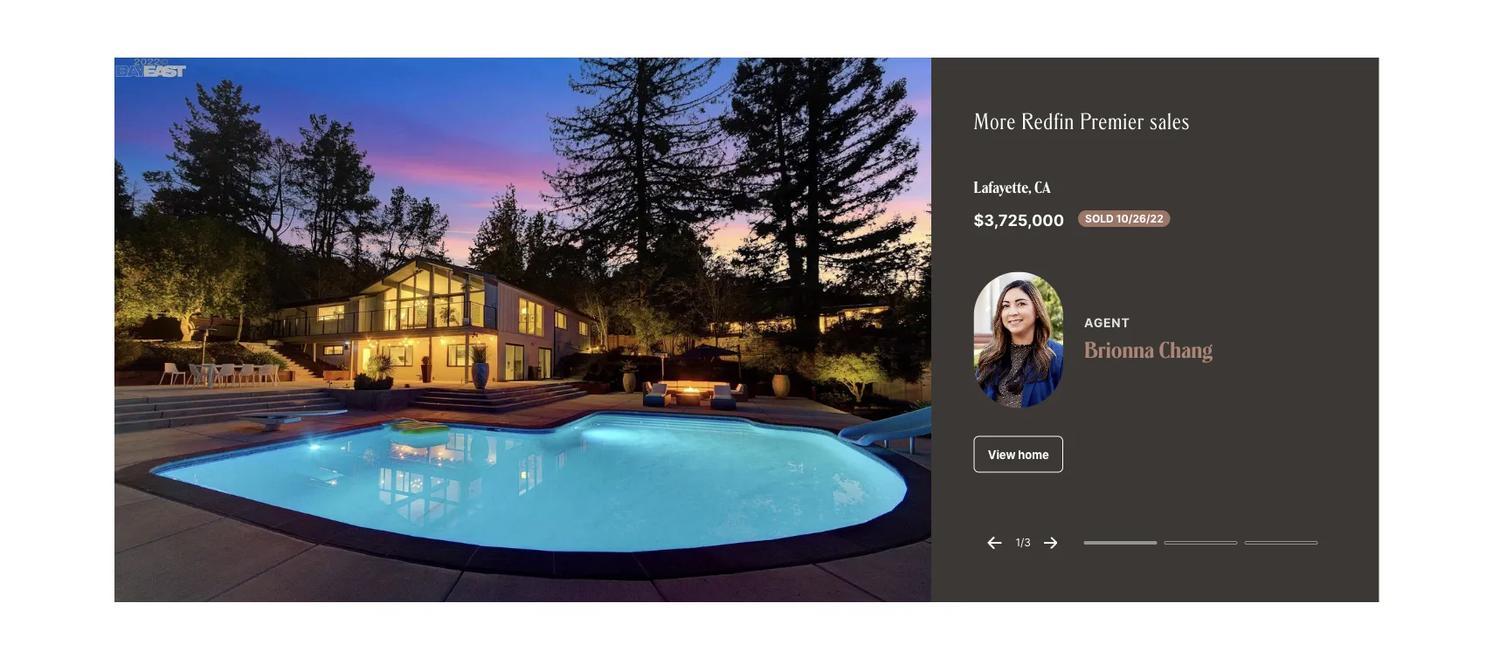 Task type: describe. For each thing, give the bounding box(es) containing it.
home
[[1018, 449, 1049, 462]]

agent
[[1084, 316, 1130, 331]]

,
[[1029, 176, 1032, 196]]

ca
[[1035, 176, 1051, 196]]

/
[[1021, 537, 1025, 550]]

view
[[988, 449, 1016, 462]]

redfin
[[1022, 106, 1075, 135]]

view home
[[988, 449, 1049, 462]]

sold 10/26/22
[[1085, 212, 1164, 225]]

view home button
[[974, 436, 1063, 473]]

more redfin premier sales
[[974, 106, 1190, 135]]

1 / 3
[[1016, 537, 1031, 550]]

sales
[[1150, 106, 1190, 135]]

redfin agent image
[[974, 272, 1063, 408]]

lafayette
[[974, 176, 1029, 196]]

10/26/22
[[1117, 212, 1164, 225]]

chang
[[1159, 335, 1213, 364]]



Task type: vqa. For each thing, say whether or not it's contained in the screenshot.
More
yes



Task type: locate. For each thing, give the bounding box(es) containing it.
1
[[1016, 537, 1021, 550]]

more
[[974, 106, 1016, 135]]

3
[[1025, 537, 1031, 550]]

sold
[[1085, 212, 1114, 225]]

premier
[[1080, 106, 1145, 135]]

agent brionna chang
[[1084, 316, 1213, 364]]

$3,725,000
[[974, 210, 1064, 230]]

brionna chang link
[[1084, 335, 1213, 364]]

lafayette , ca
[[974, 176, 1051, 196]]

brionna
[[1084, 335, 1155, 364]]



